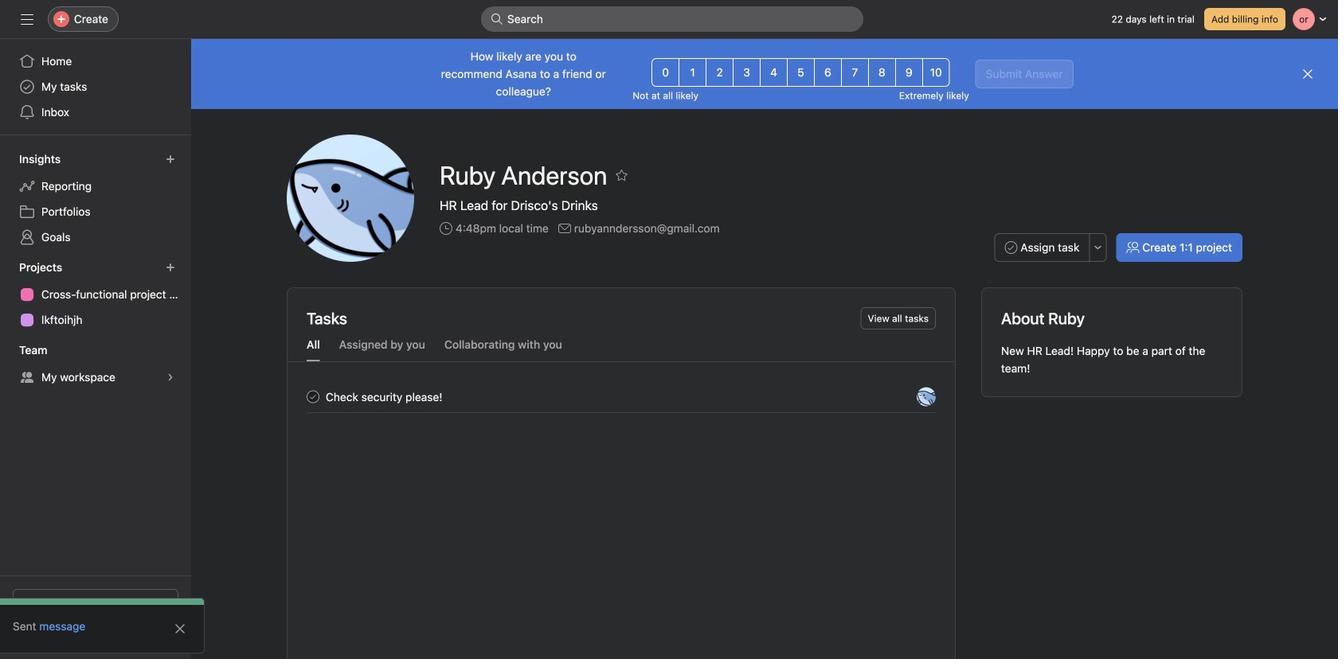 Task type: describe. For each thing, give the bounding box(es) containing it.
see details, my workspace image
[[166, 373, 175, 383]]

mark complete image
[[304, 388, 323, 407]]

teams element
[[0, 336, 191, 394]]

hide sidebar image
[[21, 13, 33, 26]]

close image
[[174, 623, 187, 636]]

prominent image
[[491, 13, 504, 26]]

new insights image
[[166, 155, 175, 164]]

projects element
[[0, 253, 191, 336]]

global element
[[0, 39, 191, 135]]



Task type: vqa. For each thing, say whether or not it's contained in the screenshot.
the Dismiss image
yes



Task type: locate. For each thing, give the bounding box(es) containing it.
tasks tabs tab list
[[288, 336, 956, 363]]

list box
[[481, 6, 864, 32]]

None radio
[[679, 58, 707, 87], [787, 58, 815, 87], [815, 58, 842, 87], [842, 58, 869, 87], [679, 58, 707, 87], [787, 58, 815, 87], [815, 58, 842, 87], [842, 58, 869, 87]]

Mark complete checkbox
[[304, 388, 323, 407]]

option group
[[652, 58, 951, 87]]

dismiss image
[[1302, 68, 1315, 80]]

toggle assignee popover image
[[917, 388, 936, 407]]

list item
[[288, 382, 956, 413]]

None radio
[[652, 58, 680, 87], [706, 58, 734, 87], [733, 58, 761, 87], [760, 58, 788, 87], [869, 58, 897, 87], [896, 58, 924, 87], [923, 58, 951, 87], [652, 58, 680, 87], [706, 58, 734, 87], [733, 58, 761, 87], [760, 58, 788, 87], [869, 58, 897, 87], [896, 58, 924, 87], [923, 58, 951, 87]]

insights element
[[0, 145, 191, 253]]

new project or portfolio image
[[166, 263, 175, 273]]

add to starred image
[[616, 169, 628, 182]]

more options image
[[1094, 243, 1103, 253]]



